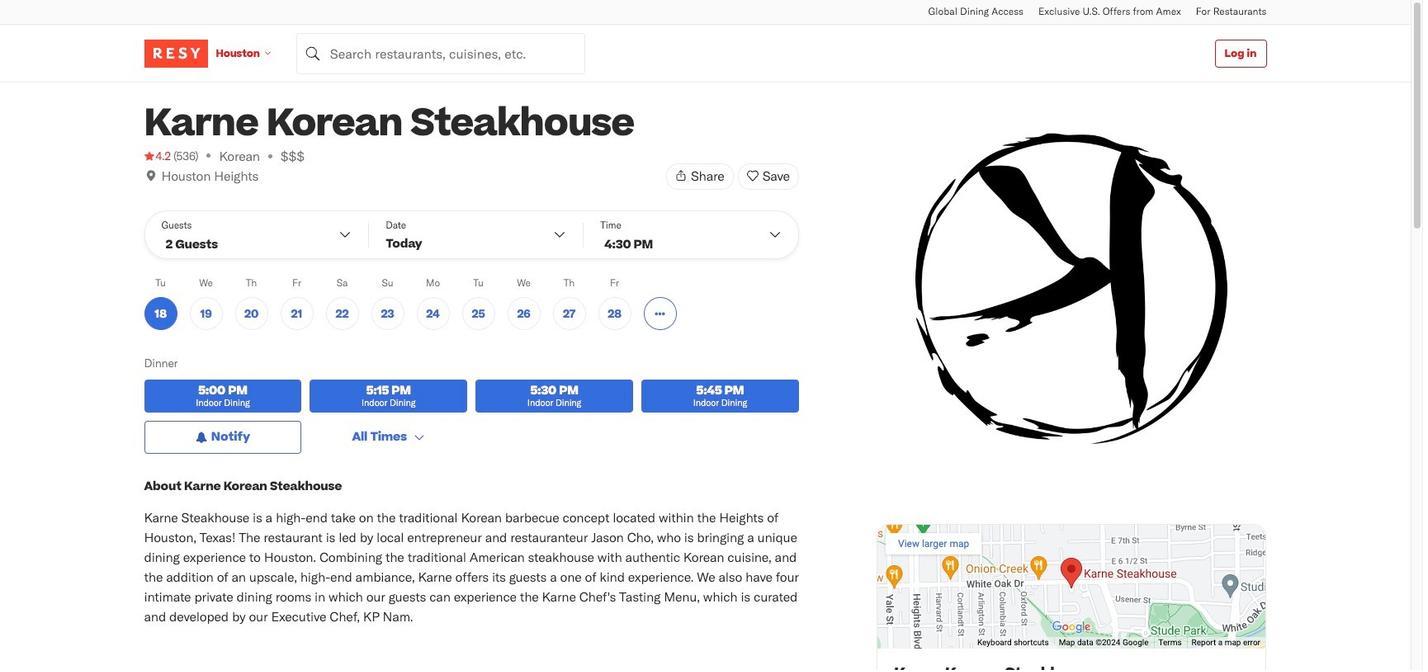 Task type: locate. For each thing, give the bounding box(es) containing it.
4.2 out of 5 stars image
[[144, 148, 171, 164]]

None field
[[296, 33, 585, 74]]



Task type: describe. For each thing, give the bounding box(es) containing it.
Search restaurants, cuisines, etc. text field
[[296, 33, 585, 74]]



Task type: vqa. For each thing, say whether or not it's contained in the screenshot.
4.2 OUT OF 5 STARS icon
yes



